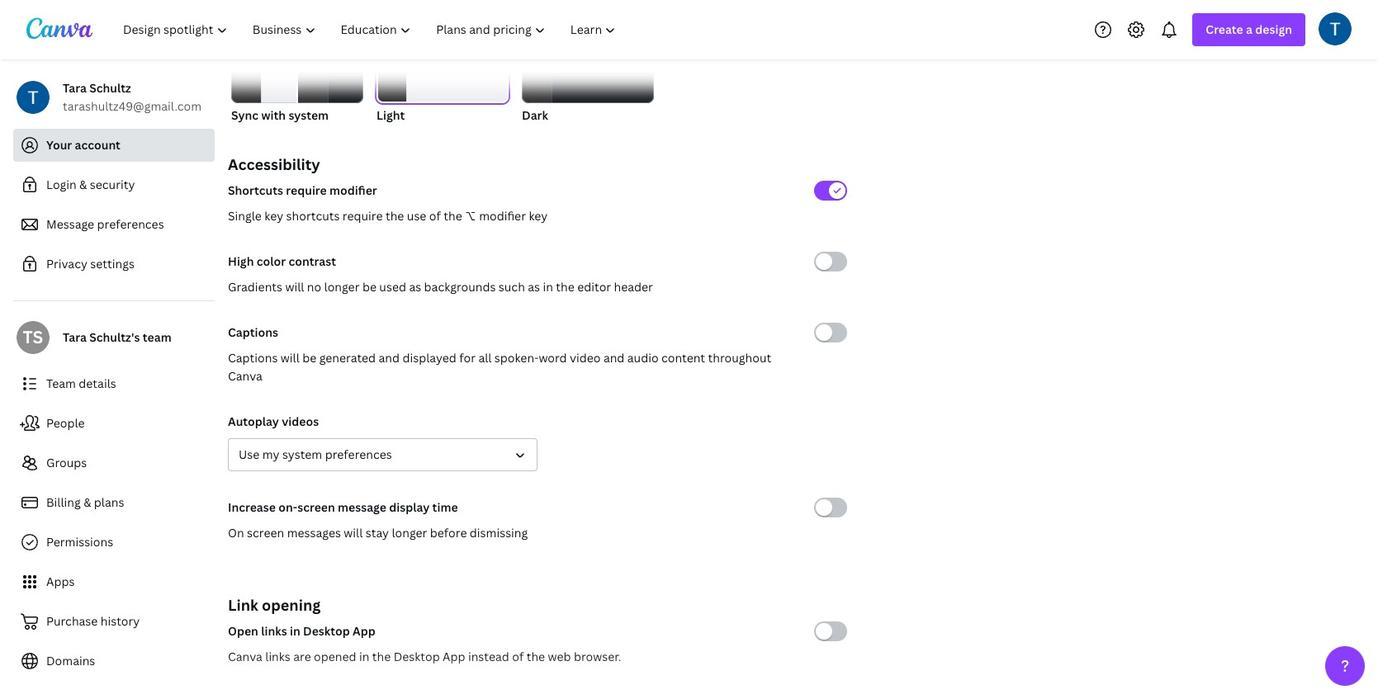 Task type: locate. For each thing, give the bounding box(es) containing it.
1 horizontal spatial in
[[359, 649, 369, 665]]

billing & plans
[[46, 495, 124, 510]]

app left instead
[[443, 649, 465, 665]]

require up shortcuts
[[286, 182, 327, 198]]

accessibility
[[228, 154, 320, 174]]

require right shortcuts
[[343, 208, 383, 224]]

such
[[499, 279, 525, 295]]

1 tara from the top
[[63, 80, 87, 96]]

tara inside tara schultz tarashultz49@gmail.com
[[63, 80, 87, 96]]

0 horizontal spatial preferences
[[97, 216, 164, 232]]

message
[[46, 216, 94, 232]]

0 horizontal spatial and
[[379, 350, 400, 366]]

single key shortcuts require the use of the ⌥ modifier key
[[228, 208, 548, 224]]

1 vertical spatial canva
[[228, 649, 262, 665]]

message preferences
[[46, 216, 164, 232]]

1 horizontal spatial longer
[[392, 525, 427, 541]]

in right such
[[543, 279, 553, 295]]

0 vertical spatial system
[[289, 107, 329, 123]]

preferences
[[97, 216, 164, 232], [325, 447, 392, 462]]

schultz's
[[89, 329, 140, 345]]

system right with
[[289, 107, 329, 123]]

for
[[459, 350, 476, 366]]

privacy settings
[[46, 256, 135, 272]]

longer right no
[[324, 279, 360, 295]]

1 as from the left
[[409, 279, 421, 295]]

1 vertical spatial preferences
[[325, 447, 392, 462]]

tara schultz's team
[[63, 329, 171, 345]]

2 key from the left
[[529, 208, 548, 224]]

1 vertical spatial be
[[302, 350, 316, 366]]

autoplay
[[228, 414, 279, 429]]

create
[[1206, 21, 1243, 37]]

your
[[46, 137, 72, 153]]

app
[[353, 623, 376, 639], [443, 649, 465, 665]]

0 horizontal spatial be
[[302, 350, 316, 366]]

canva down open
[[228, 649, 262, 665]]

the
[[386, 208, 404, 224], [444, 208, 462, 224], [556, 279, 575, 295], [372, 649, 391, 665], [527, 649, 545, 665]]

team details
[[46, 376, 116, 391]]

be
[[362, 279, 377, 295], [302, 350, 316, 366]]

screen down increase
[[247, 525, 284, 541]]

1 vertical spatial will
[[281, 350, 300, 366]]

2 and from the left
[[604, 350, 625, 366]]

editor
[[577, 279, 611, 295]]

and left displayed
[[379, 350, 400, 366]]

0 vertical spatial canva
[[228, 368, 262, 384]]

1 vertical spatial links
[[265, 649, 291, 665]]

1 vertical spatial require
[[343, 208, 383, 224]]

screen up "messages"
[[297, 500, 335, 515]]

0 vertical spatial links
[[261, 623, 287, 639]]

time
[[432, 500, 458, 515]]

&
[[79, 177, 87, 192], [84, 495, 91, 510]]

1 vertical spatial in
[[290, 623, 300, 639]]

shortcuts
[[228, 182, 283, 198]]

canva up autoplay
[[228, 368, 262, 384]]

desktop up opened
[[303, 623, 350, 639]]

tara left schultz's
[[63, 329, 87, 345]]

1 horizontal spatial as
[[528, 279, 540, 295]]

1 horizontal spatial modifier
[[479, 208, 526, 224]]

0 vertical spatial tara
[[63, 80, 87, 96]]

& for billing
[[84, 495, 91, 510]]

word
[[539, 350, 567, 366]]

modifier
[[330, 182, 377, 198], [479, 208, 526, 224]]

⌥
[[465, 208, 476, 224]]

create a design
[[1206, 21, 1292, 37]]

sync with system
[[231, 107, 329, 123]]

be left the used on the top of the page
[[362, 279, 377, 295]]

gradients
[[228, 279, 282, 295]]

desktop left instead
[[394, 649, 440, 665]]

1 vertical spatial &
[[84, 495, 91, 510]]

system for my
[[282, 447, 322, 462]]

1 vertical spatial system
[[282, 447, 322, 462]]

shortcuts require modifier
[[228, 182, 377, 198]]

modifier up single key shortcuts require the use of the ⌥ modifier key
[[330, 182, 377, 198]]

will left the stay
[[344, 525, 363, 541]]

top level navigation element
[[112, 13, 630, 46]]

autoplay videos
[[228, 414, 319, 429]]

longer
[[324, 279, 360, 295], [392, 525, 427, 541]]

message preferences link
[[13, 208, 215, 241]]

longer down display
[[392, 525, 427, 541]]

system inside button
[[289, 107, 329, 123]]

system
[[289, 107, 329, 123], [282, 447, 322, 462]]

0 vertical spatial &
[[79, 177, 87, 192]]

in down opening
[[290, 623, 300, 639]]

0 horizontal spatial screen
[[247, 525, 284, 541]]

schultz
[[89, 80, 131, 96]]

dark
[[522, 107, 548, 123]]

open links in desktop app
[[228, 623, 376, 639]]

captions up autoplay
[[228, 350, 278, 366]]

& left plans
[[84, 495, 91, 510]]

0 horizontal spatial desktop
[[303, 623, 350, 639]]

1 vertical spatial captions
[[228, 350, 278, 366]]

shortcuts
[[286, 208, 340, 224]]

history
[[101, 614, 140, 629]]

browser.
[[574, 649, 621, 665]]

0 horizontal spatial of
[[429, 208, 441, 224]]

require
[[286, 182, 327, 198], [343, 208, 383, 224]]

privacy settings link
[[13, 248, 215, 281]]

0 horizontal spatial require
[[286, 182, 327, 198]]

canva inside captions will be generated and displayed for all spoken-word video and audio content throughout canva
[[228, 368, 262, 384]]

1 horizontal spatial of
[[512, 649, 524, 665]]

purchase history
[[46, 614, 140, 629]]

will left no
[[285, 279, 304, 295]]

tara left schultz
[[63, 80, 87, 96]]

1 vertical spatial screen
[[247, 525, 284, 541]]

all
[[478, 350, 492, 366]]

Dark button
[[522, 29, 654, 125]]

will inside captions will be generated and displayed for all spoken-word video and audio content throughout canva
[[281, 350, 300, 366]]

login & security link
[[13, 168, 215, 201]]

instead
[[468, 649, 509, 665]]

1 vertical spatial desktop
[[394, 649, 440, 665]]

2 tara from the top
[[63, 329, 87, 345]]

sync
[[231, 107, 259, 123]]

links left are
[[265, 649, 291, 665]]

preferences down login & security link
[[97, 216, 164, 232]]

system for with
[[289, 107, 329, 123]]

0 vertical spatial screen
[[297, 500, 335, 515]]

a
[[1246, 21, 1253, 37]]

0 horizontal spatial modifier
[[330, 182, 377, 198]]

as right such
[[528, 279, 540, 295]]

1 horizontal spatial key
[[529, 208, 548, 224]]

of right instead
[[512, 649, 524, 665]]

1 horizontal spatial screen
[[297, 500, 335, 515]]

captions for captions
[[228, 325, 278, 340]]

system right my
[[282, 447, 322, 462]]

0 vertical spatial preferences
[[97, 216, 164, 232]]

1 vertical spatial tara
[[63, 329, 87, 345]]

0 vertical spatial of
[[429, 208, 441, 224]]

system inside button
[[282, 447, 322, 462]]

spoken-
[[495, 350, 539, 366]]

desktop
[[303, 623, 350, 639], [394, 649, 440, 665]]

0 horizontal spatial key
[[264, 208, 283, 224]]

high color contrast
[[228, 254, 336, 269]]

2 horizontal spatial in
[[543, 279, 553, 295]]

throughout
[[708, 350, 771, 366]]

1 horizontal spatial app
[[443, 649, 465, 665]]

will left the generated
[[281, 350, 300, 366]]

in right opened
[[359, 649, 369, 665]]

0 vertical spatial longer
[[324, 279, 360, 295]]

in
[[543, 279, 553, 295], [290, 623, 300, 639], [359, 649, 369, 665]]

1 horizontal spatial desktop
[[394, 649, 440, 665]]

0 horizontal spatial longer
[[324, 279, 360, 295]]

preferences up message
[[325, 447, 392, 462]]

of right use
[[429, 208, 441, 224]]

Use my system preferences button
[[228, 438, 538, 472]]

0 vertical spatial captions
[[228, 325, 278, 340]]

as right the used on the top of the page
[[409, 279, 421, 295]]

single
[[228, 208, 262, 224]]

0 horizontal spatial as
[[409, 279, 421, 295]]

content
[[661, 350, 705, 366]]

as
[[409, 279, 421, 295], [528, 279, 540, 295]]

0 vertical spatial will
[[285, 279, 304, 295]]

app up opened
[[353, 623, 376, 639]]

dismissing
[[470, 525, 528, 541]]

my
[[262, 447, 280, 462]]

2 canva from the top
[[228, 649, 262, 665]]

0 vertical spatial require
[[286, 182, 327, 198]]

key right ⌥
[[529, 208, 548, 224]]

tara
[[63, 80, 87, 96], [63, 329, 87, 345]]

1 captions from the top
[[228, 325, 278, 340]]

0 vertical spatial modifier
[[330, 182, 377, 198]]

captions
[[228, 325, 278, 340], [228, 350, 278, 366]]

canva links are opened in the desktop app instead of the web browser.
[[228, 649, 621, 665]]

& right "login"
[[79, 177, 87, 192]]

your account link
[[13, 129, 215, 162]]

2 captions from the top
[[228, 350, 278, 366]]

1 vertical spatial app
[[443, 649, 465, 665]]

use
[[239, 447, 260, 462]]

1 horizontal spatial be
[[362, 279, 377, 295]]

1 vertical spatial longer
[[392, 525, 427, 541]]

0 horizontal spatial app
[[353, 623, 376, 639]]

key right "single"
[[264, 208, 283, 224]]

1 horizontal spatial preferences
[[325, 447, 392, 462]]

links down link opening
[[261, 623, 287, 639]]

generated
[[319, 350, 376, 366]]

1 horizontal spatial and
[[604, 350, 625, 366]]

and right video
[[604, 350, 625, 366]]

1 key from the left
[[264, 208, 283, 224]]

and
[[379, 350, 400, 366], [604, 350, 625, 366]]

0 vertical spatial app
[[353, 623, 376, 639]]

links for in
[[261, 623, 287, 639]]

captions inside captions will be generated and displayed for all spoken-word video and audio content throughout canva
[[228, 350, 278, 366]]

0 vertical spatial in
[[543, 279, 553, 295]]

1 canva from the top
[[228, 368, 262, 384]]

be left the generated
[[302, 350, 316, 366]]

0 horizontal spatial in
[[290, 623, 300, 639]]

captions down gradients
[[228, 325, 278, 340]]

are
[[293, 649, 311, 665]]

modifier right ⌥
[[479, 208, 526, 224]]

will for be
[[281, 350, 300, 366]]

billing
[[46, 495, 81, 510]]

messages
[[287, 525, 341, 541]]



Task type: describe. For each thing, give the bounding box(es) containing it.
web
[[548, 649, 571, 665]]

2 vertical spatial will
[[344, 525, 363, 541]]

apps
[[46, 574, 75, 590]]

tara for tara schultz tarashultz49@gmail.com
[[63, 80, 87, 96]]

be inside captions will be generated and displayed for all spoken-word video and audio content throughout canva
[[302, 350, 316, 366]]

Sync with system button
[[231, 29, 363, 125]]

2 vertical spatial in
[[359, 649, 369, 665]]

permissions
[[46, 534, 113, 550]]

apps link
[[13, 566, 215, 599]]

tara for tara schultz's team
[[63, 329, 87, 345]]

message
[[338, 500, 386, 515]]

2 as from the left
[[528, 279, 540, 295]]

the left ⌥
[[444, 208, 462, 224]]

tara schultz's team element
[[17, 321, 50, 354]]

groups
[[46, 455, 87, 471]]

backgrounds
[[424, 279, 496, 295]]

your account
[[46, 137, 121, 153]]

team
[[143, 329, 171, 345]]

permissions link
[[13, 526, 215, 559]]

high
[[228, 254, 254, 269]]

increase on-screen message display time
[[228, 500, 458, 515]]

team details link
[[13, 367, 215, 401]]

opened
[[314, 649, 356, 665]]

captions will be generated and displayed for all spoken-word video and audio content throughout canva
[[228, 350, 771, 384]]

video
[[570, 350, 601, 366]]

opening
[[262, 595, 321, 615]]

login
[[46, 177, 77, 192]]

create a design button
[[1193, 13, 1306, 46]]

1 horizontal spatial require
[[343, 208, 383, 224]]

on
[[228, 525, 244, 541]]

with
[[261, 107, 286, 123]]

purchase history link
[[13, 605, 215, 638]]

audio
[[627, 350, 659, 366]]

1 vertical spatial of
[[512, 649, 524, 665]]

0 vertical spatial desktop
[[303, 623, 350, 639]]

design
[[1255, 21, 1292, 37]]

the left editor on the top left of the page
[[556, 279, 575, 295]]

use my system preferences
[[239, 447, 392, 462]]

used
[[379, 279, 406, 295]]

billing & plans link
[[13, 486, 215, 519]]

color
[[257, 254, 286, 269]]

increase
[[228, 500, 276, 515]]

login & security
[[46, 177, 135, 192]]

light
[[377, 107, 405, 123]]

link opening
[[228, 595, 321, 615]]

on-
[[278, 500, 297, 515]]

contrast
[[289, 254, 336, 269]]

header
[[614, 279, 653, 295]]

0 vertical spatial be
[[362, 279, 377, 295]]

plans
[[94, 495, 124, 510]]

Light button
[[377, 29, 509, 125]]

before
[[430, 525, 467, 541]]

people
[[46, 415, 85, 431]]

the left "web"
[[527, 649, 545, 665]]

stay
[[366, 525, 389, 541]]

privacy
[[46, 256, 87, 272]]

use
[[407, 208, 426, 224]]

domains
[[46, 653, 95, 669]]

groups link
[[13, 447, 215, 480]]

videos
[[282, 414, 319, 429]]

& for login
[[79, 177, 87, 192]]

displayed
[[403, 350, 456, 366]]

1 vertical spatial modifier
[[479, 208, 526, 224]]

purchase
[[46, 614, 98, 629]]

link
[[228, 595, 258, 615]]

the right opened
[[372, 649, 391, 665]]

gradients will no longer be used as backgrounds such as in the editor header
[[228, 279, 653, 295]]

will for no
[[285, 279, 304, 295]]

tara schultz's team image
[[17, 321, 50, 354]]

preferences inside button
[[325, 447, 392, 462]]

details
[[79, 376, 116, 391]]

settings
[[90, 256, 135, 272]]

preferences inside "link"
[[97, 216, 164, 232]]

tara schultz image
[[1319, 12, 1352, 45]]

links for are
[[265, 649, 291, 665]]

the left use
[[386, 208, 404, 224]]

account
[[75, 137, 121, 153]]

tara schultz tarashultz49@gmail.com
[[63, 80, 201, 114]]

open
[[228, 623, 258, 639]]

domains link
[[13, 645, 215, 678]]

captions for captions will be generated and displayed for all spoken-word video and audio content throughout canva
[[228, 350, 278, 366]]

1 and from the left
[[379, 350, 400, 366]]

tarashultz49@gmail.com
[[63, 98, 201, 114]]

display
[[389, 500, 430, 515]]

no
[[307, 279, 321, 295]]

team
[[46, 376, 76, 391]]



Task type: vqa. For each thing, say whether or not it's contained in the screenshot.
with system
yes



